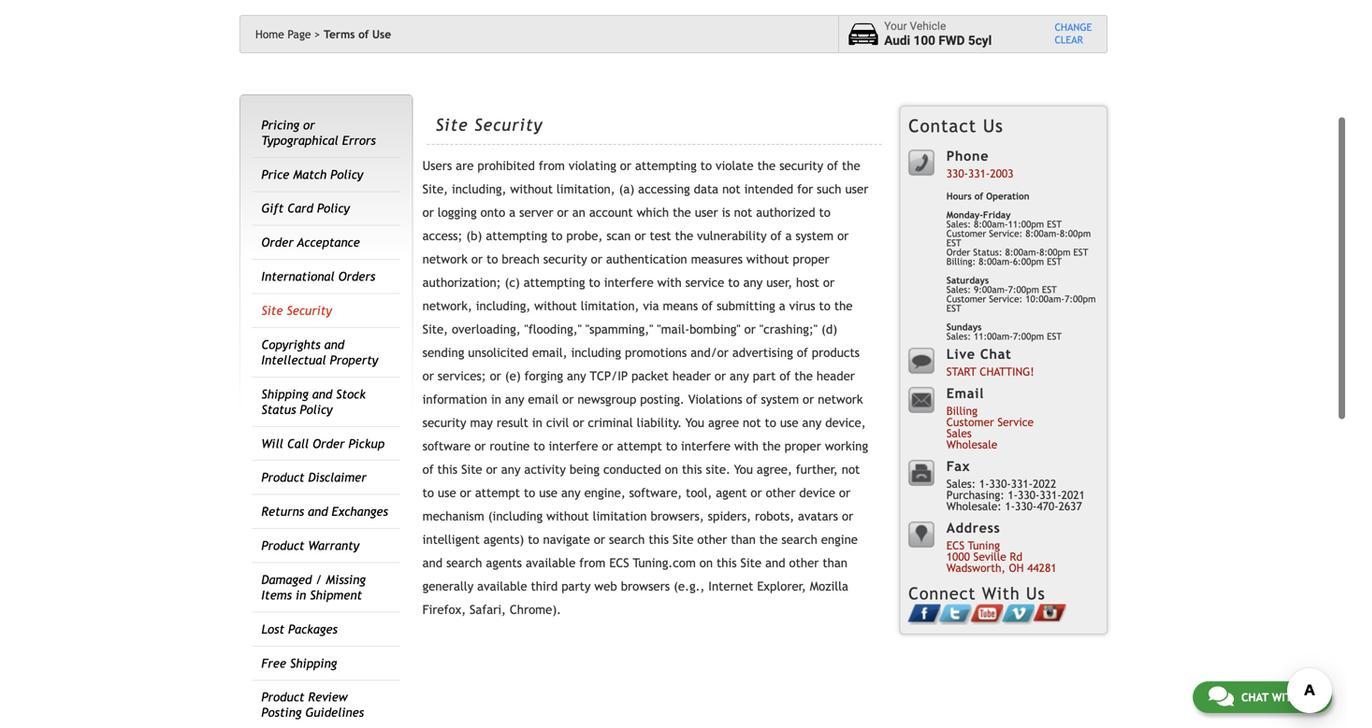 Task type: vqa. For each thing, say whether or not it's contained in the screenshot.
M4 to the right
no



Task type: locate. For each thing, give the bounding box(es) containing it.
2 vertical spatial product
[[261, 691, 305, 705]]

us right comments icon
[[1303, 691, 1317, 705]]

product disclaimer link
[[261, 471, 367, 485]]

device
[[799, 486, 836, 501]]

0 vertical spatial policy
[[330, 167, 363, 182]]

in
[[491, 393, 501, 407], [532, 416, 543, 431], [296, 589, 306, 603]]

site security up the prohibited
[[436, 115, 543, 135]]

and down product disclaimer link
[[308, 505, 328, 519]]

user left the is
[[695, 205, 718, 220]]

not right the is
[[734, 205, 753, 220]]

this
[[437, 463, 458, 477], [682, 463, 702, 477], [649, 533, 669, 548], [717, 556, 737, 571]]

ecs inside users are prohibited from violating or attempting to violate the security of the site, including, without limitation, (a) accessing data not intended for such user or logging onto a server or an account which the user is not authorized to access; (b) attempting to probe, scan or test the vulnerability of a system or network or to breach security or authentication measures without proper authorization; (c) attempting to interfere with service to any user, host or network, including, without limitation, via means of submitting a virus to the site, overloading, "flooding," "spamming," "mail-bombing" or "crashing;" (d) sending unsolicited email, including promotions and/or advertising of products or services; or (e) forging any tcp/ip packet header or any part of the header information in any email or newsgroup posting. violations of system or network security may result in civil or criminal liability. you agree not to use any device, software or routine to interfere or attempt to interfere with the proper working of this site or any activity being conducted on this site. you agree, further, not to use or attempt to use any engine, software, tool, agent or other device or mechanism (including without limitation browsers, spiders, robots, avatars or intelligent agents) to navigate or search this site other than the search engine and search agents available from ecs tuning.com on this site and other than generally available third party web browsers (e.g., internet explorer, mozilla firefox, safari, chrome).
[[609, 556, 629, 571]]

100
[[914, 33, 936, 48]]

0 vertical spatial with
[[657, 276, 682, 290]]

1 vertical spatial shipping
[[290, 657, 337, 671]]

via
[[643, 299, 659, 314]]

0 horizontal spatial on
[[665, 463, 678, 477]]

to up (including
[[524, 486, 535, 501]]

of right hours
[[975, 191, 984, 202]]

2 vertical spatial policy
[[300, 403, 333, 417]]

available up third
[[526, 556, 576, 571]]

an
[[572, 205, 586, 220]]

0 horizontal spatial site security
[[261, 304, 332, 318]]

ecs up web
[[609, 556, 629, 571]]

0 vertical spatial network
[[423, 252, 468, 267]]

civil
[[546, 416, 569, 431]]

0 horizontal spatial security
[[287, 304, 332, 318]]

2 product from the top
[[261, 539, 305, 554]]

2637
[[1059, 500, 1082, 513]]

this up tool,
[[682, 463, 702, 477]]

or down probe,
[[591, 252, 602, 267]]

not down violate
[[722, 182, 741, 197]]

1 service: from the top
[[989, 228, 1023, 239]]

interfere
[[604, 276, 654, 290], [549, 439, 598, 454], [681, 439, 731, 454]]

3 customer from the top
[[947, 416, 994, 429]]

from left violating
[[539, 159, 565, 173]]

fwd
[[939, 33, 965, 48]]

2 horizontal spatial order
[[947, 247, 971, 258]]

0 vertical spatial available
[[526, 556, 576, 571]]

0 horizontal spatial search
[[446, 556, 482, 571]]

site up copyrights
[[261, 304, 283, 318]]

1 vertical spatial customer
[[947, 294, 986, 305]]

conducted
[[604, 463, 661, 477]]

8:00pm down 11:00pm
[[1040, 247, 1071, 258]]

header down and/or
[[673, 369, 711, 384]]

330-
[[947, 167, 969, 180], [990, 478, 1011, 491], [1018, 489, 1040, 502], [1015, 500, 1037, 513]]

to left "breach"
[[487, 252, 498, 267]]

hours
[[947, 191, 972, 202]]

0 vertical spatial site security
[[436, 115, 543, 135]]

submitting
[[717, 299, 776, 314]]

(including
[[488, 510, 543, 524]]

a left 'virus'
[[779, 299, 786, 314]]

1 horizontal spatial on
[[700, 556, 713, 571]]

shipping down packages
[[290, 657, 337, 671]]

0 vertical spatial us
[[983, 115, 1004, 136]]

chat with us link
[[1193, 682, 1332, 714]]

chrome).
[[510, 603, 561, 618]]

product review posting guidelines
[[261, 691, 364, 721]]

internet
[[709, 580, 754, 594]]

331- inside phone 330-331-2003
[[969, 167, 990, 180]]

software
[[423, 439, 471, 454]]

2 vertical spatial attempting
[[524, 276, 585, 290]]

product up the posting
[[261, 691, 305, 705]]

price match policy
[[261, 167, 363, 182]]

wholesale
[[947, 438, 998, 451]]

2 horizontal spatial security
[[780, 159, 824, 173]]

and
[[324, 338, 344, 352], [312, 387, 332, 402], [308, 505, 328, 519], [423, 556, 443, 571], [765, 556, 786, 571]]

order inside hours of operation monday-friday sales: 8:00am-11:00pm est customer service: 8:00am-8:00pm est order status: 8:00am-8:00pm est billing: 8:00am-6:00pm est saturdays sales: 9:00am-7:00pm est customer service: 10:00am-7:00pm est sundays sales: 11:00am-7:00pm est
[[947, 247, 971, 258]]

0 vertical spatial a
[[509, 205, 516, 220]]

without up user,
[[747, 252, 789, 267]]

pricing or typographical errors link
[[261, 118, 376, 148]]

including,
[[452, 182, 507, 197], [476, 299, 531, 314]]

attempting down "breach"
[[524, 276, 585, 290]]

advertising
[[732, 346, 793, 360]]

3 product from the top
[[261, 691, 305, 705]]

1 vertical spatial user
[[695, 205, 718, 220]]

2 horizontal spatial 331-
[[1040, 489, 1062, 502]]

0 vertical spatial you
[[686, 416, 705, 431]]

without up server
[[510, 182, 553, 197]]

warranty
[[308, 539, 359, 554]]

0 vertical spatial on
[[665, 463, 678, 477]]

attempt up 'conducted'
[[617, 439, 662, 454]]

1 vertical spatial in
[[532, 416, 543, 431]]

use up agree,
[[780, 416, 799, 431]]

2 horizontal spatial use
[[780, 416, 799, 431]]

sending
[[423, 346, 464, 360]]

monday-
[[947, 210, 983, 220]]

security down international orders
[[287, 304, 332, 318]]

product
[[261, 471, 305, 485], [261, 539, 305, 554], [261, 691, 305, 705]]

1 vertical spatial ecs
[[609, 556, 629, 571]]

0 horizontal spatial order
[[261, 235, 294, 250]]

spiders,
[[708, 510, 751, 524]]

0 vertical spatial in
[[491, 393, 501, 407]]

you left agree
[[686, 416, 705, 431]]

0 horizontal spatial from
[[539, 159, 565, 173]]

email
[[947, 386, 985, 401]]

or down products
[[803, 393, 814, 407]]

mechanism
[[423, 510, 484, 524]]

returns and exchanges link
[[261, 505, 388, 519]]

billing
[[947, 405, 978, 418]]

or inside pricing or typographical errors
[[303, 118, 315, 132]]

audi
[[884, 33, 911, 48]]

0 horizontal spatial than
[[731, 533, 756, 548]]

1 product from the top
[[261, 471, 305, 485]]

or down such
[[838, 229, 849, 243]]

change link
[[1055, 22, 1092, 34]]

0 vertical spatial from
[[539, 159, 565, 173]]

search down limitation
[[609, 533, 645, 548]]

0 horizontal spatial security
[[423, 416, 466, 431]]

to up submitting
[[728, 276, 740, 290]]

are
[[456, 159, 474, 173]]

product disclaimer
[[261, 471, 367, 485]]

network up device,
[[818, 393, 863, 407]]

product for product review posting guidelines
[[261, 691, 305, 705]]

a down authorized
[[786, 229, 792, 243]]

1 horizontal spatial us
[[1026, 584, 1046, 604]]

0 horizontal spatial 331-
[[969, 167, 990, 180]]

1 vertical spatial us
[[1026, 584, 1046, 604]]

1 sales: from the top
[[947, 219, 971, 230]]

1 vertical spatial on
[[700, 556, 713, 571]]

1 vertical spatial network
[[818, 393, 863, 407]]

home page
[[255, 28, 311, 41]]

1 horizontal spatial site security
[[436, 115, 543, 135]]

330- down 2022
[[1015, 500, 1037, 513]]

interfere up being
[[549, 439, 598, 454]]

8:00am-
[[974, 219, 1008, 230], [1026, 228, 1060, 239], [1005, 247, 1040, 258], [979, 256, 1013, 267]]

0 vertical spatial customer
[[947, 228, 986, 239]]

10:00am-
[[1026, 294, 1065, 305]]

0 horizontal spatial chat
[[980, 347, 1012, 362]]

system
[[796, 229, 834, 243], [761, 393, 799, 407]]

products
[[812, 346, 860, 360]]

1 vertical spatial service:
[[989, 294, 1023, 305]]

wholesale link
[[947, 438, 998, 451]]

device,
[[825, 416, 866, 431]]

chat inside live chat start chatting!
[[980, 347, 1012, 362]]

7:00pm
[[1008, 284, 1039, 295], [1065, 294, 1096, 305], [1013, 331, 1044, 342]]

customer inside email billing customer service sales wholesale
[[947, 416, 994, 429]]

fax sales: 1-330-331-2022 purchasing: 1-330-331-2021 wholesale: 1-330-470-2637
[[947, 459, 1085, 513]]

security up "for" at the top right of page
[[780, 159, 824, 173]]

connect
[[909, 584, 976, 604]]

any down the "(e)"
[[505, 393, 524, 407]]

authentication
[[606, 252, 687, 267]]

of down '"crashing;"'
[[797, 346, 808, 360]]

2 vertical spatial us
[[1303, 691, 1317, 705]]

use up mechanism
[[438, 486, 456, 501]]

0 horizontal spatial ecs
[[609, 556, 629, 571]]

0 vertical spatial site,
[[423, 182, 448, 197]]

including, down "(c)"
[[476, 299, 531, 314]]

attempting up "breach"
[[486, 229, 547, 243]]

1 horizontal spatial interfere
[[604, 276, 654, 290]]

2 horizontal spatial us
[[1303, 691, 1317, 705]]

order right call
[[313, 437, 345, 451]]

policy right the card
[[317, 201, 350, 216]]

product inside product review posting guidelines
[[261, 691, 305, 705]]

2 vertical spatial customer
[[947, 416, 994, 429]]

and for exchanges
[[308, 505, 328, 519]]

product warranty
[[261, 539, 359, 554]]

sundays
[[947, 322, 982, 333]]

than down spiders,
[[731, 533, 756, 548]]

1 horizontal spatial security
[[474, 115, 543, 135]]

sales: down hours
[[947, 219, 971, 230]]

chat with us
[[1242, 691, 1317, 705]]

contact
[[909, 115, 977, 136]]

1 horizontal spatial from
[[579, 556, 606, 571]]

1 vertical spatial attempt
[[475, 486, 520, 501]]

property
[[330, 353, 378, 368]]

agent
[[716, 486, 747, 501]]

0 vertical spatial user
[[845, 182, 869, 197]]

firefox,
[[423, 603, 466, 618]]

2 vertical spatial in
[[296, 589, 306, 603]]

service: down friday
[[989, 228, 1023, 239]]

us
[[983, 115, 1004, 136], [1026, 584, 1046, 604], [1303, 691, 1317, 705]]

sales: down fax
[[947, 478, 976, 491]]

1 vertical spatial product
[[261, 539, 305, 554]]

1 customer from the top
[[947, 228, 986, 239]]

copyrights and intellectual property link
[[261, 338, 378, 368]]

and inside shipping and stock status policy
[[312, 387, 332, 402]]

site, up "sending"
[[423, 322, 448, 337]]

1 vertical spatial 8:00pm
[[1040, 247, 1071, 258]]

guidelines
[[305, 706, 364, 721]]

0 vertical spatial proper
[[793, 252, 830, 267]]

1 vertical spatial from
[[579, 556, 606, 571]]

(d)
[[822, 322, 838, 337]]

1 vertical spatial attempting
[[486, 229, 547, 243]]

1 vertical spatial available
[[477, 580, 527, 594]]

this up internet
[[717, 556, 737, 571]]

0 vertical spatial ecs
[[947, 539, 965, 552]]

network down access;
[[423, 252, 468, 267]]

1 vertical spatial policy
[[317, 201, 350, 216]]

2003
[[990, 167, 1014, 180]]

interfere down "authentication"
[[604, 276, 654, 290]]

1 horizontal spatial chat
[[1242, 691, 1269, 705]]

1 vertical spatial with
[[734, 439, 759, 454]]

such
[[817, 182, 842, 197]]

home
[[255, 28, 284, 41]]

search down intelligent
[[446, 556, 482, 571]]

1 horizontal spatial ecs
[[947, 539, 965, 552]]

ecs down address on the bottom right of page
[[947, 539, 965, 552]]

and inside copyrights and intellectual property
[[324, 338, 344, 352]]

to down such
[[819, 205, 831, 220]]

purchasing:
[[947, 489, 1005, 502]]

us for connect
[[1026, 584, 1046, 604]]

0 horizontal spatial you
[[686, 416, 705, 431]]

(e.g.,
[[674, 580, 705, 594]]

acceptance
[[297, 235, 360, 250]]

policy down 'errors'
[[330, 167, 363, 182]]

user
[[845, 182, 869, 197], [695, 205, 718, 220]]

with down agree
[[734, 439, 759, 454]]

is
[[722, 205, 731, 220]]

proper up host
[[793, 252, 830, 267]]

1 vertical spatial proper
[[785, 439, 821, 454]]

order acceptance
[[261, 235, 360, 250]]

not
[[722, 182, 741, 197], [734, 205, 753, 220], [743, 416, 761, 431], [842, 463, 860, 477]]

tcp/ip
[[590, 369, 628, 384]]

friday
[[983, 210, 1011, 220]]

information
[[423, 393, 487, 407]]

data
[[694, 182, 719, 197]]

2 vertical spatial security
[[423, 416, 466, 431]]

shipping inside shipping and stock status policy
[[261, 387, 309, 402]]

review
[[308, 691, 348, 705]]

limitation, up "spamming,"
[[581, 299, 639, 314]]

use down activity
[[539, 486, 558, 501]]

0 vertical spatial 8:00pm
[[1060, 228, 1091, 239]]

0 vertical spatial shipping
[[261, 387, 309, 402]]

product up returns
[[261, 471, 305, 485]]

1 vertical spatial site,
[[423, 322, 448, 337]]

from up web
[[579, 556, 606, 571]]

without
[[510, 182, 553, 197], [747, 252, 789, 267], [534, 299, 577, 314], [547, 510, 589, 524]]

in down "damaged"
[[296, 589, 306, 603]]

0 vertical spatial chat
[[980, 347, 1012, 362]]

us down 44281
[[1026, 584, 1046, 604]]

site
[[436, 115, 468, 135], [261, 304, 283, 318], [461, 463, 482, 477], [673, 533, 694, 548], [741, 556, 762, 571]]

1 vertical spatial you
[[734, 463, 753, 477]]

policy inside shipping and stock status policy
[[300, 403, 333, 417]]

of down software
[[423, 463, 434, 477]]

any down being
[[561, 486, 581, 501]]

0 vertical spatial other
[[766, 486, 796, 501]]

product for product disclaimer
[[261, 471, 305, 485]]

0 horizontal spatial header
[[673, 369, 711, 384]]

2 horizontal spatial interfere
[[681, 439, 731, 454]]

use
[[780, 416, 799, 431], [438, 486, 456, 501], [539, 486, 558, 501]]

to left probe,
[[551, 229, 563, 243]]

or up the 'engine' at the bottom right of the page
[[842, 510, 854, 524]]

1 vertical spatial than
[[823, 556, 848, 571]]

live chat start chatting!
[[947, 347, 1035, 378]]

than
[[731, 533, 756, 548], [823, 556, 848, 571]]

order
[[261, 235, 294, 250], [947, 247, 971, 258], [313, 437, 345, 451]]

4 sales: from the top
[[947, 478, 976, 491]]

1 horizontal spatial search
[[609, 533, 645, 548]]

1 horizontal spatial than
[[823, 556, 848, 571]]

not right agree
[[743, 416, 761, 431]]

site security down international
[[261, 304, 332, 318]]

0 vertical spatial system
[[796, 229, 834, 243]]

site, down users
[[423, 182, 448, 197]]

sales:
[[947, 219, 971, 230], [947, 284, 971, 295], [947, 331, 971, 342], [947, 478, 976, 491]]

software,
[[629, 486, 682, 501]]

proper up further,
[[785, 439, 821, 454]]



Task type: describe. For each thing, give the bounding box(es) containing it.
1 vertical spatial limitation,
[[581, 299, 639, 314]]

site.
[[706, 463, 731, 477]]

2 customer from the top
[[947, 294, 986, 305]]

including
[[571, 346, 621, 360]]

to up data
[[701, 159, 712, 173]]

5cyl
[[968, 33, 992, 48]]

wadsworth,
[[947, 562, 1006, 575]]

further,
[[796, 463, 838, 477]]

0 vertical spatial including,
[[452, 182, 507, 197]]

330- up wholesale:
[[990, 478, 1011, 491]]

user,
[[767, 276, 793, 290]]

operation
[[986, 191, 1030, 202]]

product warranty link
[[261, 539, 359, 554]]

violations
[[688, 393, 743, 407]]

shipping and stock status policy
[[261, 387, 366, 417]]

not down working
[[842, 463, 860, 477]]

mozilla
[[810, 580, 849, 594]]

and up explorer, at the bottom of the page
[[765, 556, 786, 571]]

agree,
[[757, 463, 792, 477]]

1- up wholesale:
[[980, 478, 990, 491]]

of down authorized
[[771, 229, 782, 243]]

to up agree,
[[765, 416, 777, 431]]

for
[[797, 182, 813, 197]]

2 vertical spatial other
[[789, 556, 819, 571]]

agents)
[[484, 533, 524, 548]]

probe,
[[566, 229, 603, 243]]

lost
[[261, 623, 284, 637]]

breach
[[502, 252, 540, 267]]

chatting!
[[980, 365, 1035, 378]]

0 vertical spatial attempting
[[635, 159, 697, 173]]

any up submitting
[[743, 276, 763, 290]]

overloading,
[[452, 322, 521, 337]]

policy for gift card policy
[[317, 201, 350, 216]]

or down criminal
[[602, 439, 614, 454]]

of down part
[[746, 393, 757, 407]]

newsgroup
[[578, 393, 637, 407]]

phone 330-331-2003
[[947, 148, 1014, 180]]

email,
[[532, 346, 567, 360]]

agents
[[486, 556, 522, 571]]

or right email
[[563, 393, 574, 407]]

1 vertical spatial including,
[[476, 299, 531, 314]]

(b)
[[466, 229, 482, 243]]

site down browsers,
[[673, 533, 694, 548]]

damaged / missing items in shipment link
[[261, 573, 366, 603]]

will call order pickup link
[[261, 437, 385, 451]]

0 horizontal spatial us
[[983, 115, 1004, 136]]

without up navigate
[[547, 510, 589, 524]]

to down liability.
[[666, 439, 678, 454]]

without up ""flooding,""
[[534, 299, 577, 314]]

ecs inside address ecs tuning 1000 seville rd wadsworth, oh 44281
[[947, 539, 965, 552]]

engine
[[821, 533, 858, 548]]

posting.
[[640, 393, 685, 407]]

policy for price match policy
[[330, 167, 363, 182]]

browsers,
[[651, 510, 704, 524]]

8:00am- down 11:00pm
[[1005, 247, 1040, 258]]

any left part
[[730, 369, 749, 384]]

1 vertical spatial security
[[543, 252, 587, 267]]

or right civil on the left of page
[[573, 416, 584, 431]]

1 horizontal spatial with
[[734, 439, 759, 454]]

this up tuning.com
[[649, 533, 669, 548]]

order acceptance link
[[261, 235, 360, 250]]

1 vertical spatial system
[[761, 393, 799, 407]]

or left test
[[635, 229, 646, 243]]

1 vertical spatial security
[[287, 304, 332, 318]]

and/or
[[691, 346, 729, 360]]

price match policy link
[[261, 167, 363, 182]]

1- left 2022
[[1008, 489, 1018, 502]]

users are prohibited from violating or attempting to violate the security of the site, including, without limitation, (a) accessing data not intended for such user or logging onto a server or an account which the user is not authorized to access; (b) attempting to probe, scan or test the vulnerability of a system or network or to breach security or authentication measures without proper authorization; (c) attempting to interfere with service to any user, host or network, including, without limitation, via means of submitting a virus to the site, overloading, "flooding," "spamming," "mail-bombing" or "crashing;" (d) sending unsolicited email, including promotions and/or advertising of products or services; or (e) forging any tcp/ip packet header or any part of the header information in any email or newsgroup posting. violations of system or network security may result in civil or criminal liability. you agree not to use any device, software or routine to interfere or attempt to interfere with the proper working of this site or any activity being conducted on this site. you agree, further, not to use or attempt to use any engine, software, tool, agent or other device or mechanism (including without limitation browsers, spiders, robots, avatars or intelligent agents) to navigate or search this site other than the search engine and search agents available from ecs tuning.com on this site and other than generally available third party web browsers (e.g., internet explorer, mozilla firefox, safari, chrome).
[[423, 159, 869, 618]]

status
[[261, 403, 296, 417]]

330- left 2637
[[1018, 489, 1040, 502]]

2 service: from the top
[[989, 294, 1023, 305]]

(e)
[[505, 369, 521, 384]]

/
[[316, 573, 322, 588]]

or down 'may'
[[475, 439, 486, 454]]

damaged
[[261, 573, 312, 588]]

to down (including
[[528, 533, 539, 548]]

1 horizontal spatial order
[[313, 437, 345, 451]]

terms
[[324, 28, 355, 41]]

oh
[[1009, 562, 1024, 575]]

pricing or typographical errors
[[261, 118, 376, 148]]

"flooding,"
[[525, 322, 582, 337]]

or left the "(e)"
[[490, 369, 501, 384]]

any left device,
[[802, 416, 822, 431]]

comments image
[[1209, 686, 1234, 708]]

2 vertical spatial a
[[779, 299, 786, 314]]

and for intellectual
[[324, 338, 344, 352]]

may
[[470, 416, 493, 431]]

or down routine
[[486, 463, 498, 477]]

0 vertical spatial than
[[731, 533, 756, 548]]

or down "sending"
[[423, 369, 434, 384]]

3 sales: from the top
[[947, 331, 971, 342]]

terms of use
[[324, 28, 391, 41]]

7:00pm down "6:00pm"
[[1008, 284, 1039, 295]]

or up access;
[[423, 205, 434, 220]]

and up 'generally'
[[423, 556, 443, 571]]

browsers
[[621, 580, 670, 594]]

your
[[884, 20, 907, 33]]

to up mechanism
[[423, 486, 434, 501]]

safari,
[[470, 603, 506, 618]]

free
[[261, 657, 286, 671]]

1- right wholesale:
[[1005, 500, 1015, 513]]

start
[[947, 365, 977, 378]]

site down software
[[461, 463, 482, 477]]

part
[[753, 369, 776, 384]]

of inside hours of operation monday-friday sales: 8:00am-11:00pm est customer service: 8:00am-8:00pm est order status: 8:00am-8:00pm est billing: 8:00am-6:00pm est saturdays sales: 9:00am-7:00pm est customer service: 10:00am-7:00pm est sundays sales: 11:00am-7:00pm est
[[975, 191, 984, 202]]

us for chat
[[1303, 691, 1317, 705]]

product for product warranty
[[261, 539, 305, 554]]

1 vertical spatial site security
[[261, 304, 332, 318]]

to up activity
[[534, 439, 545, 454]]

international
[[261, 270, 335, 284]]

11:00pm
[[1008, 219, 1044, 230]]

2021
[[1062, 489, 1085, 502]]

customer service link
[[947, 416, 1034, 429]]

any down "including"
[[567, 369, 586, 384]]

0 horizontal spatial attempt
[[475, 486, 520, 501]]

7:00pm right 9:00am-
[[1065, 294, 1096, 305]]

0 vertical spatial attempt
[[617, 439, 662, 454]]

0 horizontal spatial use
[[438, 486, 456, 501]]

or right agent
[[751, 486, 762, 501]]

0 vertical spatial security
[[780, 159, 824, 173]]

2 site, from the top
[[423, 322, 448, 337]]

lost packages link
[[261, 623, 338, 637]]

tuning
[[968, 539, 1000, 552]]

to right 'virus'
[[819, 299, 831, 314]]

server
[[519, 205, 554, 220]]

1 horizontal spatial 331-
[[1011, 478, 1033, 491]]

returns
[[261, 505, 304, 519]]

site up are
[[436, 115, 468, 135]]

0 horizontal spatial interfere
[[549, 439, 598, 454]]

1 vertical spatial chat
[[1242, 691, 1269, 705]]

limitation
[[593, 510, 647, 524]]

or down submitting
[[745, 322, 756, 337]]

and for stock
[[312, 387, 332, 402]]

service
[[998, 416, 1034, 429]]

free shipping link
[[261, 657, 337, 671]]

or up mechanism
[[460, 486, 471, 501]]

sales: inside fax sales: 1-330-331-2022 purchasing: 1-330-331-2021 wholesale: 1-330-470-2637
[[947, 478, 976, 491]]

0 vertical spatial security
[[474, 115, 543, 135]]

this down software
[[437, 463, 458, 477]]

rd
[[1010, 550, 1023, 564]]

email
[[528, 393, 559, 407]]

of down service
[[702, 299, 713, 314]]

any down routine
[[501, 463, 521, 477]]

being
[[570, 463, 600, 477]]

8:00am- up 9:00am-
[[979, 256, 1013, 267]]

or up (a)
[[620, 159, 632, 173]]

host
[[796, 276, 820, 290]]

1 site, from the top
[[423, 182, 448, 197]]

of left use
[[358, 28, 369, 41]]

1 vertical spatial a
[[786, 229, 792, 243]]

card
[[287, 201, 313, 216]]

1 horizontal spatial use
[[539, 486, 558, 501]]

means
[[663, 299, 698, 314]]

gift
[[261, 201, 284, 216]]

330- inside phone 330-331-2003
[[947, 167, 969, 180]]

8:00am- up status:
[[974, 219, 1008, 230]]

virus
[[789, 299, 816, 314]]

test
[[650, 229, 671, 243]]

fax
[[947, 459, 971, 474]]

8:00am- up "6:00pm"
[[1026, 228, 1060, 239]]

or left an
[[557, 205, 569, 220]]

or down limitation
[[594, 533, 605, 548]]

1 horizontal spatial you
[[734, 463, 753, 477]]

to down probe,
[[589, 276, 600, 290]]

2 horizontal spatial search
[[782, 533, 818, 548]]

9:00am-
[[974, 284, 1008, 295]]

will
[[261, 437, 283, 451]]

bombing"
[[690, 322, 741, 337]]

clear
[[1055, 34, 1083, 46]]

0 vertical spatial limitation,
[[557, 182, 615, 197]]

2 horizontal spatial with
[[1272, 691, 1300, 705]]

international orders
[[261, 270, 375, 284]]

or right host
[[823, 276, 835, 290]]

2 horizontal spatial in
[[532, 416, 543, 431]]

users
[[423, 159, 452, 173]]

violating
[[569, 159, 616, 173]]

0 horizontal spatial user
[[695, 205, 718, 220]]

1 vertical spatial other
[[697, 533, 727, 548]]

billing:
[[947, 256, 976, 267]]

7:00pm down 10:00am-
[[1013, 331, 1044, 342]]

(c)
[[505, 276, 520, 290]]

1 horizontal spatial network
[[818, 393, 863, 407]]

of right part
[[780, 369, 791, 384]]

2 sales: from the top
[[947, 284, 971, 295]]

in inside damaged / missing items in shipment
[[296, 589, 306, 603]]

unsolicited
[[468, 346, 529, 360]]

of up such
[[827, 159, 838, 173]]

or down (b)
[[472, 252, 483, 267]]

1 horizontal spatial user
[[845, 182, 869, 197]]

with
[[982, 584, 1020, 604]]

0 horizontal spatial with
[[657, 276, 682, 290]]

or right device
[[839, 486, 851, 501]]

clear link
[[1055, 34, 1092, 47]]

1 header from the left
[[673, 369, 711, 384]]

site up internet
[[741, 556, 762, 571]]

start chatting! link
[[947, 365, 1035, 378]]

2 header from the left
[[817, 369, 855, 384]]

authorized
[[756, 205, 816, 220]]

or up violations
[[715, 369, 726, 384]]



